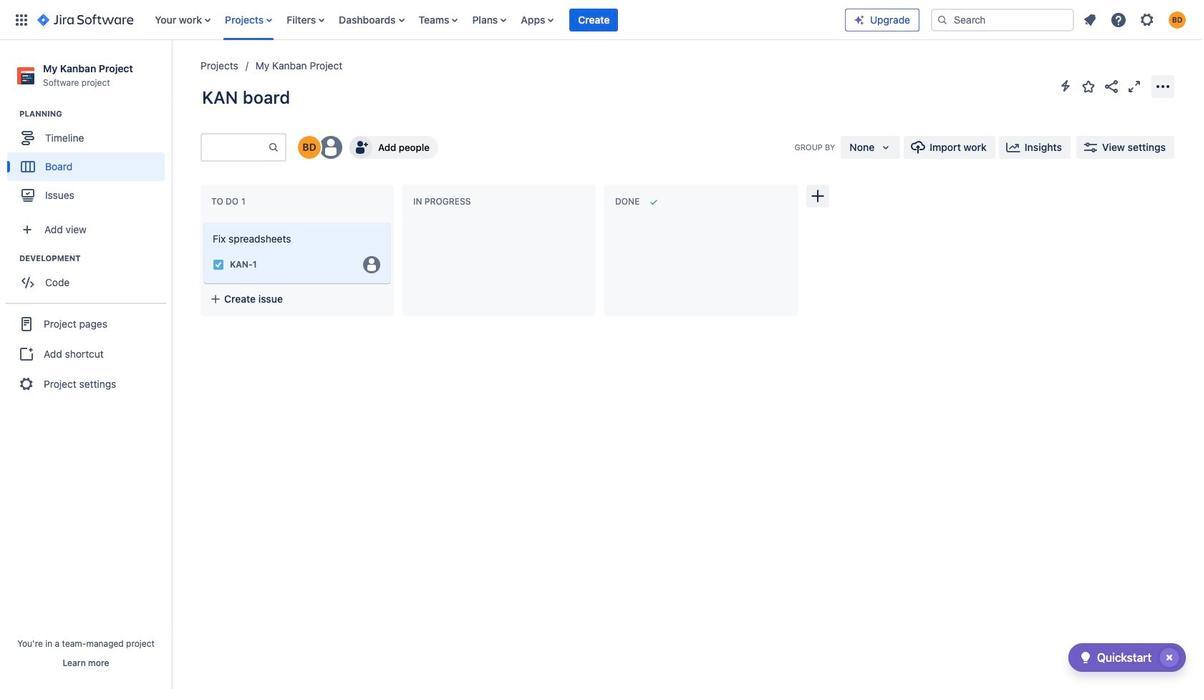 Task type: describe. For each thing, give the bounding box(es) containing it.
1 horizontal spatial list
[[1077, 7, 1195, 33]]

primary element
[[9, 0, 845, 40]]

add people image
[[352, 139, 370, 156]]

settings image
[[1139, 11, 1156, 28]]

development image
[[2, 250, 19, 267]]

Search this board text field
[[202, 135, 268, 160]]

dismiss quickstart image
[[1158, 647, 1181, 670]]

check image
[[1077, 650, 1094, 667]]

search image
[[937, 14, 948, 25]]

your profile and settings image
[[1169, 11, 1186, 28]]

more actions image
[[1154, 78, 1172, 95]]

group for development image on the top of page
[[7, 253, 171, 302]]

heading for planning "image"
[[19, 108, 171, 120]]

appswitcher icon image
[[13, 11, 30, 28]]

help image
[[1110, 11, 1127, 28]]

view settings image
[[1082, 139, 1099, 156]]

heading for development image on the top of page
[[19, 253, 171, 264]]

enter full screen image
[[1126, 78, 1143, 95]]

to do element
[[211, 196, 248, 207]]



Task type: locate. For each thing, give the bounding box(es) containing it.
sidebar element
[[0, 40, 172, 690]]

2 list item from the left
[[517, 0, 558, 40]]

0 horizontal spatial list
[[148, 0, 845, 40]]

0 vertical spatial heading
[[19, 108, 171, 120]]

3 list item from the left
[[570, 0, 618, 40]]

list item
[[468, 0, 511, 40], [517, 0, 558, 40], [570, 0, 618, 40]]

None search field
[[931, 8, 1074, 31]]

2 horizontal spatial list item
[[570, 0, 618, 40]]

create column image
[[809, 188, 826, 205]]

1 vertical spatial group
[[7, 253, 171, 302]]

planning image
[[2, 105, 19, 123]]

automations menu button icon image
[[1057, 77, 1074, 95]]

heading
[[19, 108, 171, 120], [19, 253, 171, 264]]

0 horizontal spatial list item
[[468, 0, 511, 40]]

import image
[[910, 139, 927, 156]]

2 heading from the top
[[19, 253, 171, 264]]

group for planning "image"
[[7, 108, 171, 214]]

list
[[148, 0, 845, 40], [1077, 7, 1195, 33]]

0 vertical spatial group
[[7, 108, 171, 214]]

notifications image
[[1081, 11, 1099, 28]]

Search field
[[931, 8, 1074, 31]]

2 vertical spatial group
[[6, 303, 166, 405]]

1 heading from the top
[[19, 108, 171, 120]]

sidebar navigation image
[[156, 57, 188, 86]]

1 horizontal spatial list item
[[517, 0, 558, 40]]

1 vertical spatial heading
[[19, 253, 171, 264]]

star kan board image
[[1080, 78, 1097, 95]]

banner
[[0, 0, 1203, 40]]

group
[[7, 108, 171, 214], [7, 253, 171, 302], [6, 303, 166, 405]]

jira software image
[[37, 11, 133, 28], [37, 11, 133, 28]]

create issue image
[[194, 213, 211, 231]]

task image
[[213, 259, 224, 271]]

1 list item from the left
[[468, 0, 511, 40]]



Task type: vqa. For each thing, say whether or not it's contained in the screenshot.
'PLANNING' icon
yes



